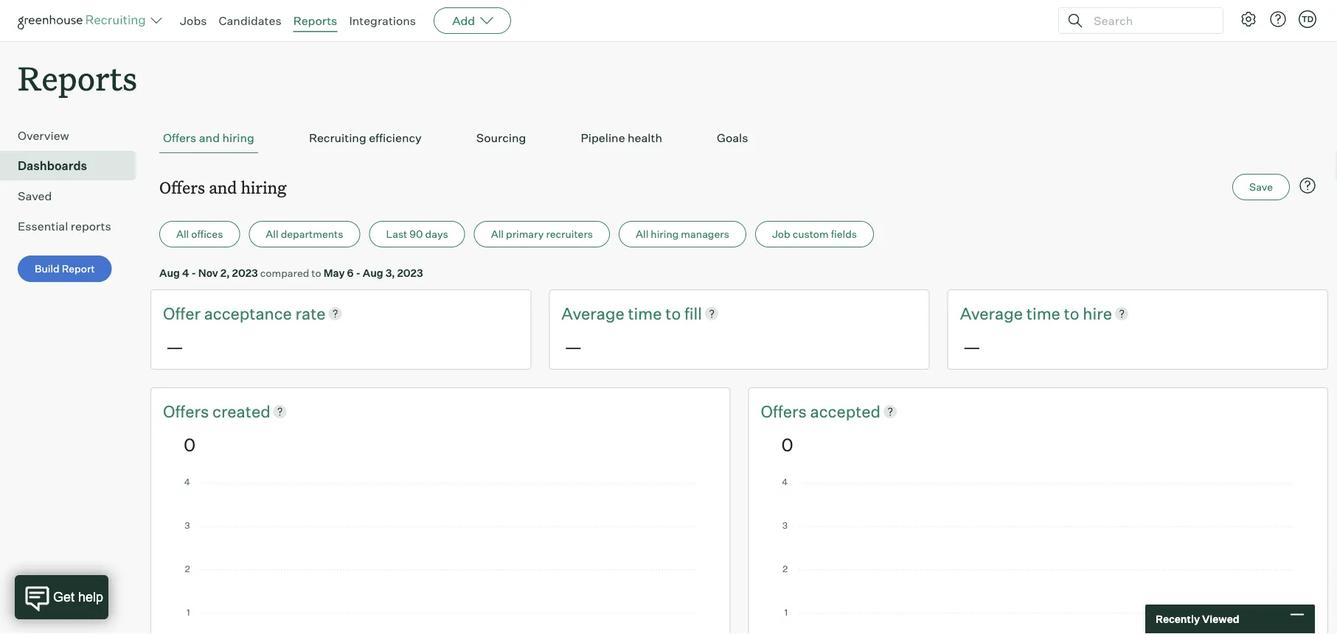 Task type: locate. For each thing, give the bounding box(es) containing it.
to left fill on the right of the page
[[665, 304, 681, 324]]

3 — from the left
[[963, 336, 981, 358]]

1 horizontal spatial average link
[[960, 303, 1026, 325]]

0 horizontal spatial 0
[[184, 434, 196, 456]]

average for fill
[[561, 304, 624, 324]]

candidates
[[219, 13, 281, 28]]

2 — from the left
[[564, 336, 582, 358]]

0 vertical spatial offers and hiring
[[163, 131, 254, 145]]

4 all from the left
[[636, 228, 648, 241]]

health
[[628, 131, 662, 145]]

0 vertical spatial hiring
[[222, 131, 254, 145]]

1 horizontal spatial xychart image
[[781, 479, 1295, 635]]

to link
[[665, 303, 684, 325], [1064, 303, 1083, 325]]

1 horizontal spatial 0
[[781, 434, 793, 456]]

1 vertical spatial offers and hiring
[[159, 176, 287, 198]]

saved link
[[18, 187, 130, 205]]

6
[[347, 267, 354, 280]]

1 horizontal spatial 2023
[[397, 267, 423, 280]]

2 average from the left
[[960, 304, 1023, 324]]

1 time from the left
[[628, 304, 662, 324]]

2 all from the left
[[266, 228, 278, 241]]

all offices button
[[159, 221, 240, 248]]

aug
[[159, 267, 180, 280], [363, 267, 383, 280]]

hire
[[1083, 304, 1112, 324]]

recruiting efficiency button
[[305, 123, 425, 154]]

0 horizontal spatial 2023
[[232, 267, 258, 280]]

to for fill
[[665, 304, 681, 324]]

0 horizontal spatial to link
[[665, 303, 684, 325]]

offers link
[[163, 400, 212, 423], [761, 400, 810, 423]]

2023
[[232, 267, 258, 280], [397, 267, 423, 280]]

fields
[[831, 228, 857, 241]]

created
[[212, 402, 270, 422]]

all departments button
[[249, 221, 360, 248]]

offers and hiring button
[[159, 123, 258, 154]]

all left departments
[[266, 228, 278, 241]]

0 horizontal spatial xychart image
[[184, 479, 697, 635]]

1 to link from the left
[[665, 303, 684, 325]]

to link for fill
[[665, 303, 684, 325]]

reports down greenhouse recruiting image on the top of the page
[[18, 56, 137, 100]]

average time to for hire
[[960, 304, 1083, 324]]

add
[[452, 13, 475, 28]]

—
[[166, 336, 184, 358], [564, 336, 582, 358], [963, 336, 981, 358]]

rate link
[[295, 303, 326, 325]]

acceptance
[[204, 304, 292, 324]]

2 horizontal spatial to
[[1064, 304, 1079, 324]]

1 xychart image from the left
[[184, 479, 697, 635]]

jobs
[[180, 13, 207, 28]]

1 average from the left
[[561, 304, 624, 324]]

0 horizontal spatial average link
[[561, 303, 628, 325]]

0 for created
[[184, 434, 196, 456]]

time link
[[628, 303, 665, 325], [1026, 303, 1064, 325]]

all inside 'button'
[[176, 228, 189, 241]]

aug left 3,
[[363, 267, 383, 280]]

rate
[[295, 304, 326, 324]]

accepted
[[810, 402, 881, 422]]

all left primary
[[491, 228, 504, 241]]

offers link for accepted
[[761, 400, 810, 423]]

1 horizontal spatial average time to
[[960, 304, 1083, 324]]

job custom fields button
[[755, 221, 874, 248]]

1 all from the left
[[176, 228, 189, 241]]

1 - from the left
[[191, 267, 196, 280]]

0 horizontal spatial -
[[191, 267, 196, 280]]

- right 6
[[356, 267, 360, 280]]

0 horizontal spatial —
[[166, 336, 184, 358]]

2 0 from the left
[[781, 434, 793, 456]]

dashboards
[[18, 159, 87, 173]]

aug left 4
[[159, 267, 180, 280]]

time link left hire link
[[1026, 303, 1064, 325]]

time link for hire
[[1026, 303, 1064, 325]]

2023 right 3,
[[397, 267, 423, 280]]

all left managers
[[636, 228, 648, 241]]

1 horizontal spatial to link
[[1064, 303, 1083, 325]]

recently
[[1156, 614, 1200, 626]]

1 horizontal spatial time link
[[1026, 303, 1064, 325]]

1 average link from the left
[[561, 303, 628, 325]]

0 horizontal spatial average
[[561, 304, 624, 324]]

0 horizontal spatial offers link
[[163, 400, 212, 423]]

1 offers link from the left
[[163, 400, 212, 423]]

0 horizontal spatial average time to
[[561, 304, 684, 324]]

time link left fill link
[[628, 303, 665, 325]]

-
[[191, 267, 196, 280], [356, 267, 360, 280]]

2 average time to from the left
[[960, 304, 1083, 324]]

integrations
[[349, 13, 416, 28]]

all
[[176, 228, 189, 241], [266, 228, 278, 241], [491, 228, 504, 241], [636, 228, 648, 241]]

0 horizontal spatial time
[[628, 304, 662, 324]]

to left may
[[311, 267, 321, 280]]

xychart image
[[184, 479, 697, 635], [781, 479, 1295, 635]]

1 0 from the left
[[184, 434, 196, 456]]

1 horizontal spatial offers link
[[761, 400, 810, 423]]

2 xychart image from the left
[[781, 479, 1295, 635]]

1 time link from the left
[[628, 303, 665, 325]]

jobs link
[[180, 13, 207, 28]]

Search text field
[[1090, 10, 1209, 31]]

managers
[[681, 228, 729, 241]]

and
[[199, 131, 220, 145], [209, 176, 237, 198]]

1 vertical spatial reports
[[18, 56, 137, 100]]

2 time link from the left
[[1026, 303, 1064, 325]]

1 horizontal spatial -
[[356, 267, 360, 280]]

2023 right "2,"
[[232, 267, 258, 280]]

recruiting
[[309, 131, 366, 145]]

0 horizontal spatial reports
[[18, 56, 137, 100]]

0 for accepted
[[781, 434, 793, 456]]

offer
[[163, 304, 201, 324]]

2 to link from the left
[[1064, 303, 1083, 325]]

1 horizontal spatial time
[[1026, 304, 1060, 324]]

reports right candidates
[[293, 13, 337, 28]]

goals button
[[713, 123, 752, 154]]

— for hire
[[963, 336, 981, 358]]

0 vertical spatial and
[[199, 131, 220, 145]]

all inside button
[[266, 228, 278, 241]]

1 horizontal spatial average
[[960, 304, 1023, 324]]

1 vertical spatial hiring
[[241, 176, 287, 198]]

tab list containing offers and hiring
[[159, 123, 1319, 154]]

xychart image for accepted
[[781, 479, 1295, 635]]

0 vertical spatial reports
[[293, 13, 337, 28]]

all primary recruiters button
[[474, 221, 610, 248]]

0 horizontal spatial aug
[[159, 267, 180, 280]]

2,
[[220, 267, 230, 280]]

time left "hire"
[[1026, 304, 1060, 324]]

average link
[[561, 303, 628, 325], [960, 303, 1026, 325]]

2 time from the left
[[1026, 304, 1060, 324]]

time left fill on the right of the page
[[628, 304, 662, 324]]

reports
[[293, 13, 337, 28], [18, 56, 137, 100]]

average time to
[[561, 304, 684, 324], [960, 304, 1083, 324]]

faq image
[[1299, 177, 1316, 195]]

last 90 days button
[[369, 221, 465, 248]]

- right 4
[[191, 267, 196, 280]]

2 offers link from the left
[[761, 400, 810, 423]]

viewed
[[1202, 614, 1239, 626]]

and inside button
[[199, 131, 220, 145]]

all left offices
[[176, 228, 189, 241]]

essential reports link
[[18, 218, 130, 235]]

average
[[561, 304, 624, 324], [960, 304, 1023, 324]]

recruiters
[[546, 228, 593, 241]]

tab list
[[159, 123, 1319, 154]]

0 horizontal spatial time link
[[628, 303, 665, 325]]

3 all from the left
[[491, 228, 504, 241]]

2 vertical spatial hiring
[[651, 228, 679, 241]]

offers and hiring
[[163, 131, 254, 145], [159, 176, 287, 198]]

xychart image for created
[[184, 479, 697, 635]]

average link for fill
[[561, 303, 628, 325]]

1 horizontal spatial to
[[665, 304, 681, 324]]

1 horizontal spatial —
[[564, 336, 582, 358]]

2 horizontal spatial —
[[963, 336, 981, 358]]

all offices
[[176, 228, 223, 241]]

1 horizontal spatial aug
[[363, 267, 383, 280]]

recruiting efficiency
[[309, 131, 422, 145]]

dashboards link
[[18, 157, 130, 175]]

to left "hire"
[[1064, 304, 1079, 324]]

time
[[628, 304, 662, 324], [1026, 304, 1060, 324]]

fill link
[[684, 303, 702, 325]]

1 average time to from the left
[[561, 304, 684, 324]]

hiring
[[222, 131, 254, 145], [241, 176, 287, 198], [651, 228, 679, 241]]

0
[[184, 434, 196, 456], [781, 434, 793, 456]]

2 average link from the left
[[960, 303, 1026, 325]]

offers
[[163, 131, 196, 145], [159, 176, 205, 198], [163, 402, 212, 422], [761, 402, 810, 422]]



Task type: describe. For each thing, give the bounding box(es) containing it.
all for all departments
[[266, 228, 278, 241]]

integrations link
[[349, 13, 416, 28]]

recently viewed
[[1156, 614, 1239, 626]]

td button
[[1299, 10, 1316, 28]]

save button
[[1232, 174, 1290, 201]]

primary
[[506, 228, 544, 241]]

greenhouse recruiting image
[[18, 12, 150, 29]]

1 2023 from the left
[[232, 267, 258, 280]]

offers inside offers and hiring button
[[163, 131, 196, 145]]

1 — from the left
[[166, 336, 184, 358]]

average link for hire
[[960, 303, 1026, 325]]

days
[[425, 228, 448, 241]]

offers link for created
[[163, 400, 212, 423]]

reports link
[[293, 13, 337, 28]]

hire link
[[1083, 303, 1112, 325]]

all hiring managers button
[[619, 221, 746, 248]]

1 aug from the left
[[159, 267, 180, 280]]

td button
[[1296, 7, 1319, 31]]

to for hire
[[1064, 304, 1079, 324]]

configure image
[[1240, 10, 1257, 28]]

job custom fields
[[772, 228, 857, 241]]

sourcing button
[[473, 123, 530, 154]]

candidates link
[[219, 13, 281, 28]]

efficiency
[[369, 131, 422, 145]]

3,
[[385, 267, 395, 280]]

all for all hiring managers
[[636, 228, 648, 241]]

accepted link
[[810, 400, 881, 423]]

created link
[[212, 400, 270, 423]]

save
[[1249, 181, 1273, 194]]

0 horizontal spatial to
[[311, 267, 321, 280]]

1 vertical spatial and
[[209, 176, 237, 198]]

2 - from the left
[[356, 267, 360, 280]]

last 90 days
[[386, 228, 448, 241]]

goals
[[717, 131, 748, 145]]

offer acceptance
[[163, 304, 295, 324]]

hiring inside tab list
[[222, 131, 254, 145]]

— for fill
[[564, 336, 582, 358]]

offices
[[191, 228, 223, 241]]

time link for fill
[[628, 303, 665, 325]]

all primary recruiters
[[491, 228, 593, 241]]

pipeline health
[[581, 131, 662, 145]]

overview
[[18, 128, 69, 143]]

report
[[62, 263, 95, 276]]

pipeline health button
[[577, 123, 666, 154]]

build report button
[[18, 256, 112, 283]]

departments
[[281, 228, 343, 241]]

build
[[35, 263, 59, 276]]

add button
[[434, 7, 511, 34]]

time for fill
[[628, 304, 662, 324]]

td
[[1302, 14, 1314, 24]]

custom
[[793, 228, 829, 241]]

all for all primary recruiters
[[491, 228, 504, 241]]

to link for hire
[[1064, 303, 1083, 325]]

fill
[[684, 304, 702, 324]]

average time to for fill
[[561, 304, 684, 324]]

job
[[772, 228, 790, 241]]

reports
[[71, 219, 111, 234]]

all hiring managers
[[636, 228, 729, 241]]

aug 4 - nov 2, 2023 compared to may 6 - aug 3, 2023
[[159, 267, 423, 280]]

offers and hiring inside button
[[163, 131, 254, 145]]

last
[[386, 228, 407, 241]]

2 2023 from the left
[[397, 267, 423, 280]]

pipeline
[[581, 131, 625, 145]]

time for hire
[[1026, 304, 1060, 324]]

acceptance link
[[204, 303, 295, 325]]

2 aug from the left
[[363, 267, 383, 280]]

essential
[[18, 219, 68, 234]]

all departments
[[266, 228, 343, 241]]

nov
[[198, 267, 218, 280]]

all for all offices
[[176, 228, 189, 241]]

average for hire
[[960, 304, 1023, 324]]

saved
[[18, 189, 52, 204]]

essential reports
[[18, 219, 111, 234]]

offer link
[[163, 303, 204, 325]]

90
[[410, 228, 423, 241]]

overview link
[[18, 127, 130, 145]]

sourcing
[[476, 131, 526, 145]]

4
[[182, 267, 189, 280]]

1 horizontal spatial reports
[[293, 13, 337, 28]]

build report
[[35, 263, 95, 276]]

compared
[[260, 267, 309, 280]]

may
[[324, 267, 345, 280]]



Task type: vqa. For each thing, say whether or not it's contained in the screenshot.
ID
no



